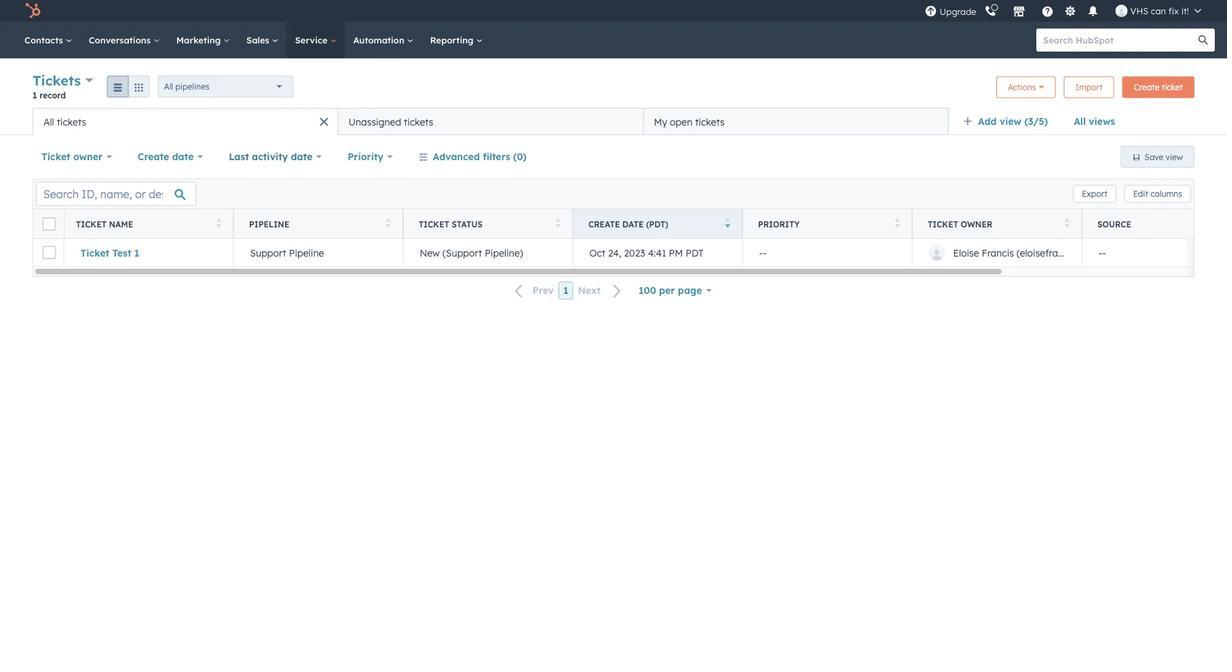 Task type: vqa. For each thing, say whether or not it's contained in the screenshot.
Data Management ELEMENT
no



Task type: describe. For each thing, give the bounding box(es) containing it.
pm
[[669, 247, 683, 259]]

create ticket button
[[1123, 76, 1195, 98]]

save
[[1145, 152, 1164, 162]]

columns
[[1151, 189, 1183, 199]]

export
[[1083, 189, 1108, 199]]

1 -- button from the left
[[743, 239, 913, 266]]

edit columns
[[1134, 189, 1183, 199]]

edit columns button
[[1125, 185, 1192, 203]]

tickets for unassigned tickets
[[404, 116, 434, 128]]

ticket left name on the top of the page
[[76, 219, 107, 229]]

my
[[654, 116, 668, 128]]

priority button
[[339, 143, 402, 170]]

ticket left test
[[80, 247, 109, 259]]

priority inside popup button
[[348, 151, 384, 163]]

all for all views
[[1074, 115, 1087, 127]]

name
[[109, 219, 133, 229]]

4:41
[[648, 247, 667, 259]]

reporting
[[430, 34, 476, 46]]

2023
[[624, 247, 646, 259]]

filters
[[483, 151, 511, 163]]

ticket owner button
[[33, 143, 121, 170]]

marketing link
[[168, 22, 238, 58]]

all views link
[[1066, 108, 1125, 135]]

last activity date
[[229, 151, 313, 163]]

actions button
[[997, 76, 1056, 98]]

all for all pipelines
[[164, 81, 173, 92]]

hubspot image
[[24, 3, 41, 19]]

prev
[[533, 285, 554, 297]]

per
[[659, 285, 675, 296]]

oct
[[590, 247, 606, 259]]

test
[[112, 247, 131, 259]]

tickets banner
[[33, 71, 1195, 108]]

1 press to sort. image from the left
[[216, 218, 221, 228]]

eloise
[[954, 247, 980, 259]]

1 button
[[559, 282, 574, 300]]

24,
[[608, 247, 622, 259]]

activity
[[252, 151, 288, 163]]

ticket owner inside popup button
[[41, 151, 103, 163]]

add
[[979, 115, 997, 127]]

-- for second -- button from right
[[760, 247, 767, 259]]

my open tickets button
[[644, 108, 949, 135]]

prev button
[[507, 282, 559, 300]]

eloise francis (eloisefrancis23@gmail.com)
[[954, 247, 1146, 259]]

vhs
[[1131, 5, 1149, 16]]

press to sort. element for ticket owner
[[1065, 218, 1070, 230]]

pipeline inside button
[[289, 247, 324, 259]]

create for create date (pdt)
[[589, 219, 620, 229]]

service
[[295, 34, 330, 46]]

vhs can fix it!
[[1131, 5, 1190, 16]]

hubspot link
[[16, 3, 51, 19]]

contacts
[[24, 34, 66, 46]]

pipelines
[[175, 81, 209, 92]]

owner inside popup button
[[73, 151, 103, 163]]

all pipelines
[[164, 81, 209, 92]]

all views
[[1074, 115, 1116, 127]]

1 for 1 record
[[33, 90, 37, 100]]

ticket status
[[419, 219, 483, 229]]

eloise francis (eloisefrancis23@gmail.com) button
[[913, 239, 1146, 266]]

create date
[[138, 151, 194, 163]]

automation
[[353, 34, 407, 46]]

press to sort. image for pipeline
[[386, 218, 391, 228]]

import button
[[1065, 76, 1115, 98]]

upgrade image
[[925, 6, 938, 18]]

support pipeline button
[[234, 239, 403, 266]]

press to sort. element for ticket status
[[556, 218, 561, 230]]

support
[[250, 247, 286, 259]]

advanced filters (0)
[[433, 151, 527, 163]]

Search ID, name, or description search field
[[36, 182, 196, 206]]

notifications button
[[1082, 0, 1105, 22]]

tickets inside button
[[696, 116, 725, 128]]

help button
[[1037, 0, 1060, 22]]

tickets
[[33, 72, 81, 89]]

ticket name
[[76, 219, 133, 229]]

add view (3/5) button
[[955, 108, 1066, 135]]

0 vertical spatial pipeline
[[249, 219, 290, 229]]

page
[[678, 285, 703, 296]]

fix
[[1169, 5, 1180, 16]]

descending sort. press to sort ascending. image
[[726, 218, 731, 228]]

1 for 1
[[564, 285, 569, 296]]

press to sort. image for ticket owner
[[1065, 218, 1070, 228]]

all pipelines button
[[158, 76, 294, 97]]

import
[[1076, 82, 1103, 92]]

advanced filters (0) button
[[410, 143, 536, 170]]

views
[[1089, 115, 1116, 127]]

search button
[[1193, 29, 1216, 52]]

Search HubSpot search field
[[1037, 29, 1203, 52]]

create ticket
[[1135, 82, 1184, 92]]

edit
[[1134, 189, 1149, 199]]

tickets for all tickets
[[57, 116, 86, 128]]

eloise francis image
[[1116, 5, 1128, 17]]

reporting link
[[422, 22, 491, 58]]

search image
[[1199, 35, 1209, 45]]

service link
[[287, 22, 345, 58]]

marketplaces image
[[1014, 6, 1026, 18]]

actions
[[1008, 82, 1037, 92]]

settings image
[[1065, 6, 1077, 18]]

new (support pipeline) button
[[403, 239, 573, 266]]

ticket up eloise
[[928, 219, 959, 229]]



Task type: locate. For each thing, give the bounding box(es) containing it.
new
[[420, 247, 440, 259]]

conversations link
[[81, 22, 168, 58]]

notifications image
[[1088, 6, 1100, 18]]

can
[[1152, 5, 1167, 16]]

1 horizontal spatial --
[[1099, 247, 1107, 259]]

2 vertical spatial create
[[589, 219, 620, 229]]

1 press to sort. image from the left
[[895, 218, 901, 228]]

next
[[578, 285, 601, 297]]

1 horizontal spatial owner
[[961, 219, 993, 229]]

1 vertical spatial 1
[[134, 247, 139, 259]]

1 horizontal spatial press to sort. image
[[1065, 218, 1070, 228]]

1 horizontal spatial create
[[589, 219, 620, 229]]

export button
[[1074, 185, 1117, 203]]

menu containing vhs can fix it!
[[924, 0, 1212, 22]]

2 -- from the left
[[1099, 247, 1107, 259]]

group inside tickets banner
[[107, 76, 150, 97]]

0 horizontal spatial --
[[760, 247, 767, 259]]

all down 1 record
[[43, 116, 54, 128]]

1 right prev
[[564, 285, 569, 296]]

1 horizontal spatial -- button
[[1083, 239, 1228, 266]]

2 vertical spatial 1
[[564, 285, 569, 296]]

0 horizontal spatial priority
[[348, 151, 384, 163]]

create up oct
[[589, 219, 620, 229]]

1 vertical spatial view
[[1166, 152, 1184, 162]]

ticket
[[1163, 82, 1184, 92]]

100
[[639, 285, 657, 296]]

1 inside 1 button
[[564, 285, 569, 296]]

view for save
[[1166, 152, 1184, 162]]

oct 24, 2023 4:41 pm pdt button
[[573, 239, 743, 266]]

1 - from the left
[[760, 247, 763, 259]]

create for create date
[[138, 151, 169, 163]]

unassigned
[[349, 116, 401, 128]]

vhs can fix it! button
[[1108, 0, 1210, 22]]

1 press to sort. element from the left
[[216, 218, 221, 230]]

4 press to sort. element from the left
[[895, 218, 901, 230]]

ticket owner
[[41, 151, 103, 163], [928, 219, 993, 229]]

view inside popup button
[[1000, 115, 1022, 127]]

unassigned tickets button
[[338, 108, 644, 135]]

owner up eloise
[[961, 219, 993, 229]]

all tickets button
[[33, 108, 338, 135]]

0 horizontal spatial tickets
[[57, 116, 86, 128]]

2 press to sort. image from the left
[[386, 218, 391, 228]]

view
[[1000, 115, 1022, 127], [1166, 152, 1184, 162]]

2 horizontal spatial tickets
[[696, 116, 725, 128]]

0 vertical spatial 1
[[33, 90, 37, 100]]

-- button
[[743, 239, 913, 266], [1083, 239, 1228, 266]]

date down all tickets 'button'
[[172, 151, 194, 163]]

0 horizontal spatial press to sort. image
[[895, 218, 901, 228]]

2 horizontal spatial press to sort. image
[[556, 218, 561, 228]]

100 per page
[[639, 285, 703, 296]]

0 horizontal spatial create
[[138, 151, 169, 163]]

2 tickets from the left
[[404, 116, 434, 128]]

ticket
[[41, 151, 70, 163], [76, 219, 107, 229], [419, 219, 450, 229], [928, 219, 959, 229], [80, 247, 109, 259]]

all tickets
[[43, 116, 86, 128]]

oct 24, 2023 4:41 pm pdt
[[590, 247, 704, 259]]

0 horizontal spatial date
[[172, 151, 194, 163]]

press to sort. image
[[216, 218, 221, 228], [386, 218, 391, 228], [556, 218, 561, 228]]

3 tickets from the left
[[696, 116, 725, 128]]

all inside 'button'
[[43, 116, 54, 128]]

upgrade
[[940, 6, 977, 17]]

new (support pipeline)
[[420, 247, 523, 259]]

press to sort. image
[[895, 218, 901, 228], [1065, 218, 1070, 228]]

0 horizontal spatial all
[[43, 116, 54, 128]]

ticket test 1
[[80, 247, 139, 259]]

priority right descending sort. press to sort ascending. element
[[759, 219, 800, 229]]

2 horizontal spatial date
[[623, 219, 644, 229]]

1 horizontal spatial tickets
[[404, 116, 434, 128]]

tickets right open
[[696, 116, 725, 128]]

tickets down record
[[57, 116, 86, 128]]

add view (3/5)
[[979, 115, 1049, 127]]

ticket owner down all tickets
[[41, 151, 103, 163]]

press to sort. element for pipeline
[[386, 218, 391, 230]]

create down all tickets 'button'
[[138, 151, 169, 163]]

conversations
[[89, 34, 153, 46]]

pipeline)
[[485, 247, 523, 259]]

1 horizontal spatial priority
[[759, 219, 800, 229]]

1 right test
[[134, 247, 139, 259]]

next button
[[574, 282, 630, 300]]

2 press to sort. element from the left
[[386, 218, 391, 230]]

create inside button
[[1135, 82, 1160, 92]]

1 horizontal spatial view
[[1166, 152, 1184, 162]]

pdt
[[686, 247, 704, 259]]

advanced
[[433, 151, 480, 163]]

1
[[33, 90, 37, 100], [134, 247, 139, 259], [564, 285, 569, 296]]

0 vertical spatial priority
[[348, 151, 384, 163]]

date left (pdt)
[[623, 219, 644, 229]]

ticket up new
[[419, 219, 450, 229]]

create left ticket
[[1135, 82, 1160, 92]]

last activity date button
[[220, 143, 331, 170]]

status
[[452, 219, 483, 229]]

3 press to sort. element from the left
[[556, 218, 561, 230]]

date right activity
[[291, 151, 313, 163]]

press to sort. image for ticket status
[[556, 218, 561, 228]]

all left "pipelines"
[[164, 81, 173, 92]]

0 horizontal spatial owner
[[73, 151, 103, 163]]

2 horizontal spatial create
[[1135, 82, 1160, 92]]

0 vertical spatial view
[[1000, 115, 1022, 127]]

ticket owner up eloise
[[928, 219, 993, 229]]

menu
[[924, 0, 1212, 22]]

owner down all tickets
[[73, 151, 103, 163]]

descending sort. press to sort ascending. element
[[726, 218, 731, 230]]

1 horizontal spatial date
[[291, 151, 313, 163]]

date for create date (pdt)
[[623, 219, 644, 229]]

0 horizontal spatial 1
[[33, 90, 37, 100]]

(pdt)
[[647, 219, 669, 229]]

last
[[229, 151, 249, 163]]

create date button
[[129, 143, 212, 170]]

francis
[[982, 247, 1015, 259]]

help image
[[1042, 6, 1054, 18]]

2 -- button from the left
[[1083, 239, 1228, 266]]

1 horizontal spatial ticket owner
[[928, 219, 993, 229]]

pipeline right support
[[289, 247, 324, 259]]

calling icon image
[[985, 5, 997, 17]]

5 press to sort. element from the left
[[1065, 218, 1070, 230]]

record
[[40, 90, 66, 100]]

all left views
[[1074, 115, 1087, 127]]

date for create date
[[172, 151, 194, 163]]

sales
[[247, 34, 272, 46]]

ticket inside popup button
[[41, 151, 70, 163]]

1 vertical spatial priority
[[759, 219, 800, 229]]

1 left record
[[33, 90, 37, 100]]

1 vertical spatial owner
[[961, 219, 993, 229]]

view for add
[[1000, 115, 1022, 127]]

1 inside tickets banner
[[33, 90, 37, 100]]

pagination navigation
[[507, 282, 630, 300]]

(3/5)
[[1025, 115, 1049, 127]]

2 horizontal spatial 1
[[564, 285, 569, 296]]

(0)
[[513, 151, 527, 163]]

save view
[[1145, 152, 1184, 162]]

pipeline
[[249, 219, 290, 229], [289, 247, 324, 259]]

-
[[760, 247, 763, 259], [763, 247, 767, 259], [1099, 247, 1103, 259], [1103, 247, 1107, 259]]

3 press to sort. image from the left
[[556, 218, 561, 228]]

press to sort. element for priority
[[895, 218, 901, 230]]

create date (pdt)
[[589, 219, 669, 229]]

(eloisefrancis23@gmail.com)
[[1017, 247, 1146, 259]]

contacts link
[[16, 22, 81, 58]]

1 record
[[33, 90, 66, 100]]

0 vertical spatial create
[[1135, 82, 1160, 92]]

create
[[1135, 82, 1160, 92], [138, 151, 169, 163], [589, 219, 620, 229]]

create inside popup button
[[138, 151, 169, 163]]

3 - from the left
[[1099, 247, 1103, 259]]

1 horizontal spatial 1
[[134, 247, 139, 259]]

(support
[[443, 247, 482, 259]]

view right save
[[1166, 152, 1184, 162]]

press to sort. image for priority
[[895, 218, 901, 228]]

tickets button
[[33, 71, 93, 90]]

1 tickets from the left
[[57, 116, 86, 128]]

all inside popup button
[[164, 81, 173, 92]]

press to sort. element
[[216, 218, 221, 230], [386, 218, 391, 230], [556, 218, 561, 230], [895, 218, 901, 230], [1065, 218, 1070, 230]]

tickets right unassigned
[[404, 116, 434, 128]]

marketplaces button
[[1006, 0, 1034, 22]]

-- for 1st -- button from right
[[1099, 247, 1107, 259]]

view inside button
[[1166, 152, 1184, 162]]

marketing
[[176, 34, 223, 46]]

0 vertical spatial ticket owner
[[41, 151, 103, 163]]

it!
[[1182, 5, 1190, 16]]

--
[[760, 247, 767, 259], [1099, 247, 1107, 259]]

create for create ticket
[[1135, 82, 1160, 92]]

ticket test 1 link
[[80, 247, 217, 259]]

100 per page button
[[630, 277, 721, 304]]

0 horizontal spatial press to sort. image
[[216, 218, 221, 228]]

priority down unassigned
[[348, 151, 384, 163]]

pipeline up support
[[249, 219, 290, 229]]

group
[[107, 76, 150, 97]]

ticket down all tickets
[[41, 151, 70, 163]]

1 vertical spatial create
[[138, 151, 169, 163]]

view right add at the right of the page
[[1000, 115, 1022, 127]]

1 horizontal spatial press to sort. image
[[386, 218, 391, 228]]

sales link
[[238, 22, 287, 58]]

all for all tickets
[[43, 116, 54, 128]]

0 vertical spatial owner
[[73, 151, 103, 163]]

save view button
[[1122, 146, 1195, 168]]

0 horizontal spatial -- button
[[743, 239, 913, 266]]

1 vertical spatial ticket owner
[[928, 219, 993, 229]]

2 horizontal spatial all
[[1074, 115, 1087, 127]]

source
[[1098, 219, 1132, 229]]

1 vertical spatial pipeline
[[289, 247, 324, 259]]

2 - from the left
[[763, 247, 767, 259]]

2 press to sort. image from the left
[[1065, 218, 1070, 228]]

4 - from the left
[[1103, 247, 1107, 259]]

1 -- from the left
[[760, 247, 767, 259]]

0 horizontal spatial ticket owner
[[41, 151, 103, 163]]

open
[[670, 116, 693, 128]]

0 horizontal spatial view
[[1000, 115, 1022, 127]]

1 horizontal spatial all
[[164, 81, 173, 92]]

my open tickets
[[654, 116, 725, 128]]



